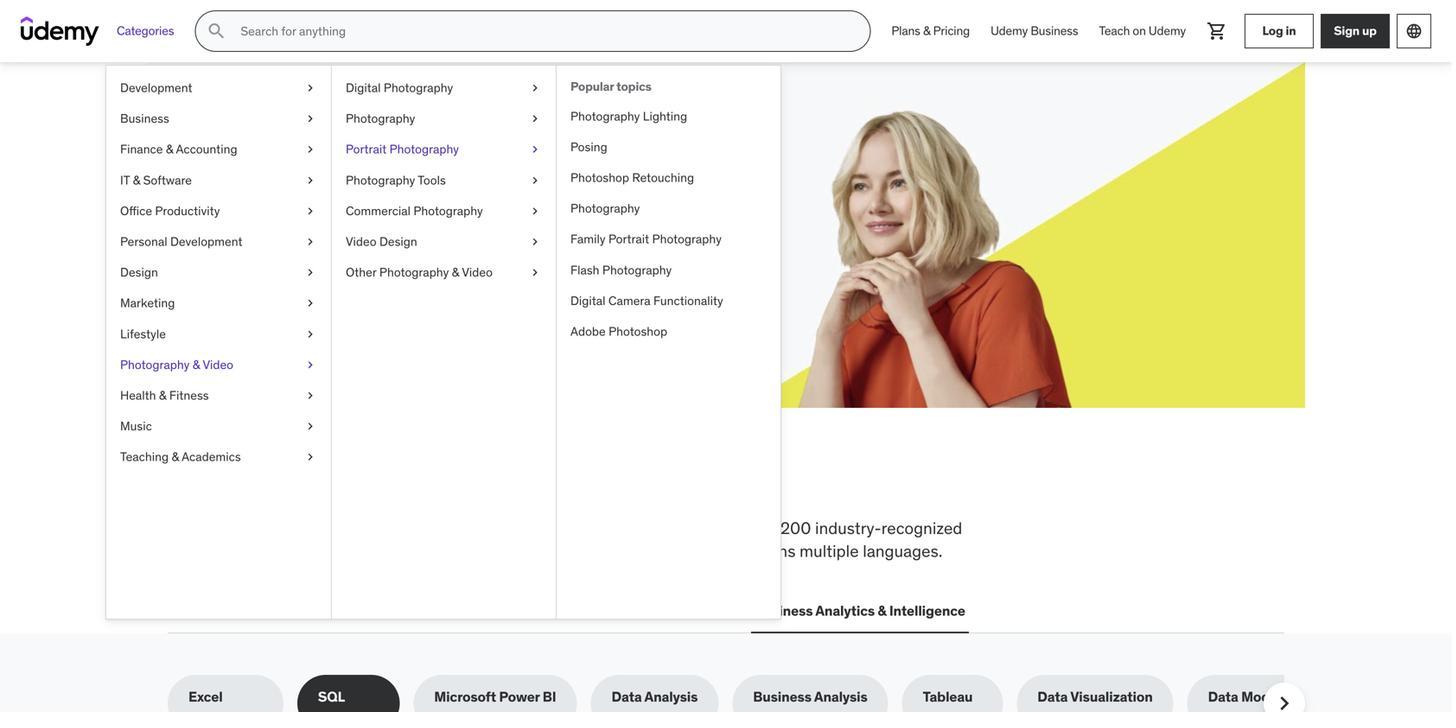 Task type: vqa. For each thing, say whether or not it's contained in the screenshot.
Data Analysis at bottom left
yes



Task type: describe. For each thing, give the bounding box(es) containing it.
family portrait photography
[[571, 231, 722, 247]]

it & software
[[120, 172, 192, 188]]

skills
[[230, 137, 308, 173]]

lifestyle
[[120, 326, 166, 342]]

data for data analysis
[[612, 688, 642, 706]]

bi
[[543, 688, 556, 706]]

200
[[781, 518, 811, 539]]

development for personal
[[170, 234, 243, 249]]

photography inside portrait photography link
[[390, 142, 459, 157]]

personal development link
[[106, 227, 331, 257]]

15.
[[355, 200, 372, 217]]

photography inside other photography & video link
[[380, 265, 449, 280]]

expand
[[230, 180, 277, 198]]

a
[[397, 180, 405, 198]]

course.
[[408, 180, 453, 198]]

xsmall image for commercial photography
[[528, 203, 542, 220]]

plans & pricing link
[[881, 10, 981, 52]]

log in link
[[1245, 14, 1314, 48]]

potential
[[310, 180, 364, 198]]

plans
[[892, 23, 921, 39]]

academics
[[182, 449, 241, 465]]

workplace
[[291, 518, 366, 539]]

photography & video
[[120, 357, 233, 373]]

data science button
[[522, 591, 614, 632]]

data analysis
[[612, 688, 698, 706]]

place
[[653, 461, 743, 506]]

xsmall image for health & fitness
[[304, 387, 317, 404]]

just
[[525, 180, 548, 198]]

analytics
[[816, 602, 875, 620]]

xsmall image for finance & accounting
[[304, 141, 317, 158]]

xsmall image for development
[[304, 80, 317, 96]]

at
[[510, 180, 522, 198]]

data for data visualization
[[1038, 688, 1068, 706]]

video design link
[[332, 227, 556, 257]]

future
[[426, 137, 511, 173]]

health & fitness link
[[106, 380, 331, 411]]

covering critical workplace skills to technical topics, including prep content for over 200 industry-recognized certifications, our catalog supports well-rounded professional development and spans multiple languages.
[[168, 518, 963, 562]]

photoshop inside adobe photoshop 'link'
[[609, 324, 668, 339]]

excel
[[189, 688, 223, 706]]

udemy business
[[991, 23, 1079, 39]]

leadership button
[[430, 591, 509, 632]]

0 vertical spatial photography link
[[332, 103, 556, 134]]

other
[[346, 265, 377, 280]]

0 vertical spatial development
[[120, 80, 192, 96]]

0 vertical spatial skills
[[287, 461, 380, 506]]

science
[[559, 602, 611, 620]]

industry-
[[815, 518, 882, 539]]

0 horizontal spatial portrait
[[346, 142, 387, 157]]

for inside covering critical workplace skills to technical topics, including prep content for over 200 industry-recognized certifications, our catalog supports well-rounded professional development and spans multiple languages.
[[721, 518, 741, 539]]

xsmall image for design
[[304, 264, 317, 281]]

log
[[1263, 23, 1284, 39]]

multiple
[[800, 541, 859, 562]]

popular topics
[[571, 79, 652, 94]]

& for accounting
[[166, 142, 173, 157]]

xsmall image for digital photography
[[528, 80, 542, 96]]

personal development
[[120, 234, 243, 249]]

1 horizontal spatial in
[[1286, 23, 1297, 39]]

photoshop retouching link
[[557, 163, 781, 193]]

recognized
[[882, 518, 963, 539]]

& for video
[[193, 357, 200, 373]]

health & fitness
[[120, 388, 209, 403]]

other photography & video link
[[332, 257, 556, 288]]

our
[[271, 541, 295, 562]]

analysis for data analysis
[[645, 688, 698, 706]]

next image
[[1271, 690, 1299, 713]]

rounded
[[462, 541, 524, 562]]

visualization
[[1071, 688, 1153, 706]]

digital for digital photography
[[346, 80, 381, 96]]

topics,
[[499, 518, 548, 539]]

certifications,
[[168, 541, 267, 562]]

it for it & software
[[120, 172, 130, 188]]

xsmall image for other photography & video
[[528, 264, 542, 281]]

office productivity
[[120, 203, 220, 219]]

health
[[120, 388, 156, 403]]

it certifications button
[[307, 591, 416, 632]]

xsmall image for personal development
[[304, 233, 317, 250]]

development for web
[[203, 602, 290, 620]]

xsmall image for lifestyle
[[304, 326, 317, 343]]

all the skills you need in one place
[[168, 461, 743, 506]]

portrait photography
[[346, 142, 459, 157]]

need
[[455, 461, 538, 506]]

& for pricing
[[923, 23, 931, 39]]

1 horizontal spatial design
[[380, 234, 417, 249]]

music
[[120, 419, 152, 434]]

$12.99
[[230, 200, 272, 217]]

photography inside family portrait photography 'link'
[[652, 231, 722, 247]]

prep
[[623, 518, 657, 539]]

udemy inside teach on udemy link
[[1149, 23, 1186, 39]]

digital photography link
[[332, 73, 556, 103]]

sql
[[318, 688, 345, 706]]

business link
[[106, 103, 331, 134]]

design inside "link"
[[120, 265, 158, 280]]

finance & accounting
[[120, 142, 237, 157]]

portrait photography link
[[332, 134, 556, 165]]

business analytics & intelligence
[[755, 602, 966, 620]]

for inside "skills for your future expand your potential with a course. starting at just $12.99 through dec 15."
[[313, 137, 353, 173]]

tools
[[418, 172, 446, 188]]

supports
[[357, 541, 423, 562]]

to
[[410, 518, 425, 539]]

data science
[[526, 602, 611, 620]]

commercial photography
[[346, 203, 483, 219]]

business analysis
[[753, 688, 868, 706]]

portrait inside 'link'
[[609, 231, 650, 247]]

business inside udemy business link
[[1031, 23, 1079, 39]]

through
[[275, 200, 324, 217]]

it certifications
[[310, 602, 413, 620]]

well-
[[427, 541, 462, 562]]

dec
[[327, 200, 352, 217]]

lighting
[[643, 108, 688, 124]]

technical
[[429, 518, 496, 539]]

and
[[721, 541, 749, 562]]

commercial photography link
[[332, 196, 556, 227]]

& for software
[[133, 172, 140, 188]]

xsmall image for office productivity
[[304, 203, 317, 220]]

plans & pricing
[[892, 23, 970, 39]]



Task type: locate. For each thing, give the bounding box(es) containing it.
data left science
[[526, 602, 556, 620]]

it left certifications
[[310, 602, 322, 620]]

& up office
[[133, 172, 140, 188]]

shopping cart with 0 items image
[[1207, 21, 1228, 42]]

2 analysis from the left
[[814, 688, 868, 706]]

popular
[[571, 79, 614, 94]]

video up other
[[346, 234, 377, 249]]

1 vertical spatial your
[[280, 180, 306, 198]]

development right web on the bottom
[[203, 602, 290, 620]]

xsmall image inside photography tools link
[[528, 172, 542, 189]]

& down video design link
[[452, 265, 459, 280]]

it & software link
[[106, 165, 331, 196]]

1 vertical spatial video
[[462, 265, 493, 280]]

xsmall image for video design
[[528, 233, 542, 250]]

business inside topic filters element
[[753, 688, 812, 706]]

teaching
[[120, 449, 169, 465]]

development down categories dropdown button
[[120, 80, 192, 96]]

& inside finance & accounting link
[[166, 142, 173, 157]]

photography up commercial
[[346, 172, 415, 188]]

portrait up 'with' at the left top of page
[[346, 142, 387, 157]]

photography tools link
[[332, 165, 556, 196]]

certifications
[[325, 602, 413, 620]]

digital up adobe
[[571, 293, 606, 309]]

marketing
[[120, 295, 175, 311]]

development
[[621, 541, 717, 562]]

your up 'with' at the left top of page
[[358, 137, 421, 173]]

teach on udemy link
[[1089, 10, 1197, 52]]

0 horizontal spatial design
[[120, 265, 158, 280]]

0 vertical spatial digital
[[346, 80, 381, 96]]

photoshop down posing
[[571, 170, 629, 185]]

finance
[[120, 142, 163, 157]]

business for business analytics & intelligence
[[755, 602, 813, 620]]

1 horizontal spatial digital
[[571, 293, 606, 309]]

1 horizontal spatial your
[[358, 137, 421, 173]]

& inside "health & fitness" link
[[159, 388, 166, 403]]

productivity
[[155, 203, 220, 219]]

photoshop down 'camera'
[[609, 324, 668, 339]]

0 horizontal spatial digital
[[346, 80, 381, 96]]

& for academics
[[172, 449, 179, 465]]

analysis for business analysis
[[814, 688, 868, 706]]

0 vertical spatial it
[[120, 172, 130, 188]]

xsmall image for business
[[304, 110, 317, 127]]

& right "health" at the left bottom of page
[[159, 388, 166, 403]]

posing link
[[557, 132, 781, 163]]

0 vertical spatial in
[[1286, 23, 1297, 39]]

xsmall image for teaching & academics
[[304, 449, 317, 466]]

video down video design link
[[462, 265, 493, 280]]

digital for digital camera functionality
[[571, 293, 606, 309]]

digital up the portrait photography
[[346, 80, 381, 96]]

xsmall image for photography tools
[[528, 172, 542, 189]]

0 horizontal spatial it
[[120, 172, 130, 188]]

& inside photography & video link
[[193, 357, 200, 373]]

1 vertical spatial photoshop
[[609, 324, 668, 339]]

0 horizontal spatial video
[[203, 357, 233, 373]]

professional
[[528, 541, 617, 562]]

& for fitness
[[159, 388, 166, 403]]

data visualization
[[1038, 688, 1153, 706]]

0 horizontal spatial udemy
[[991, 23, 1028, 39]]

xsmall image inside design "link"
[[304, 264, 317, 281]]

1 vertical spatial portrait
[[609, 231, 650, 247]]

the
[[225, 461, 280, 506]]

web development button
[[168, 591, 293, 632]]

1 horizontal spatial photography link
[[557, 193, 781, 224]]

photography inside commercial photography link
[[414, 203, 483, 219]]

& up fitness
[[193, 357, 200, 373]]

& inside teaching & academics link
[[172, 449, 179, 465]]

photography up tools
[[390, 142, 459, 157]]

design down personal
[[120, 265, 158, 280]]

digital camera functionality
[[571, 293, 723, 309]]

2 udemy from the left
[[1149, 23, 1186, 39]]

xsmall image for it & software
[[304, 172, 317, 189]]

languages.
[[863, 541, 943, 562]]

starting
[[456, 180, 506, 198]]

1 vertical spatial design
[[120, 265, 158, 280]]

xsmall image inside it & software link
[[304, 172, 317, 189]]

photography inside digital photography link
[[384, 80, 453, 96]]

photography inside photography & video link
[[120, 357, 190, 373]]

xsmall image inside marketing link
[[304, 295, 317, 312]]

teaching & academics
[[120, 449, 241, 465]]

skills up "supports"
[[370, 518, 407, 539]]

development down office productivity link
[[170, 234, 243, 249]]

xsmall image inside photography & video link
[[304, 357, 317, 373]]

1 vertical spatial in
[[544, 461, 578, 506]]

photography link down the retouching
[[557, 193, 781, 224]]

0 vertical spatial design
[[380, 234, 417, 249]]

xsmall image inside "health & fitness" link
[[304, 387, 317, 404]]

0 vertical spatial your
[[358, 137, 421, 173]]

photography inside photography lighting link
[[571, 108, 640, 124]]

xsmall image inside portrait photography link
[[528, 141, 542, 158]]

topics
[[617, 79, 652, 94]]

udemy right on at the right of page
[[1149, 23, 1186, 39]]

tableau
[[923, 688, 973, 706]]

0 horizontal spatial in
[[544, 461, 578, 506]]

data left visualization
[[1038, 688, 1068, 706]]

photoshop retouching
[[571, 170, 694, 185]]

camera
[[609, 293, 651, 309]]

photography lighting link
[[557, 101, 781, 132]]

Search for anything text field
[[237, 16, 849, 46]]

communication button
[[628, 591, 737, 632]]

xsmall image inside personal development link
[[304, 233, 317, 250]]

analysis
[[645, 688, 698, 706], [814, 688, 868, 706]]

xsmall image
[[304, 80, 317, 96], [528, 80, 542, 96], [304, 110, 317, 127], [528, 141, 542, 158], [528, 172, 542, 189], [304, 203, 317, 220], [304, 264, 317, 281], [304, 295, 317, 312], [304, 326, 317, 343]]

your up through
[[280, 180, 306, 198]]

in right log
[[1286, 23, 1297, 39]]

1 horizontal spatial portrait
[[609, 231, 650, 247]]

0 horizontal spatial for
[[313, 137, 353, 173]]

data right bi
[[612, 688, 642, 706]]

xsmall image inside development link
[[304, 80, 317, 96]]

digital inside portrait photography element
[[571, 293, 606, 309]]

it up office
[[120, 172, 130, 188]]

data for data modeling
[[1209, 688, 1239, 706]]

digital camera functionality link
[[557, 286, 781, 316]]

photography up family
[[571, 201, 640, 216]]

adobe
[[571, 324, 606, 339]]

2 vertical spatial development
[[203, 602, 290, 620]]

1 vertical spatial for
[[721, 518, 741, 539]]

for
[[313, 137, 353, 173], [721, 518, 741, 539]]

functionality
[[654, 293, 723, 309]]

2 vertical spatial video
[[203, 357, 233, 373]]

photography up health & fitness on the left bottom
[[120, 357, 190, 373]]

family portrait photography link
[[557, 224, 781, 255]]

0 horizontal spatial your
[[280, 180, 306, 198]]

& inside plans & pricing link
[[923, 23, 931, 39]]

photography up the portrait photography
[[384, 80, 453, 96]]

finance & accounting link
[[106, 134, 331, 165]]

business
[[1031, 23, 1079, 39], [120, 111, 169, 126], [755, 602, 813, 620], [753, 688, 812, 706]]

xsmall image for photography
[[528, 110, 542, 127]]

video
[[346, 234, 377, 249], [462, 265, 493, 280], [203, 357, 233, 373]]

0 vertical spatial video
[[346, 234, 377, 249]]

xsmall image for marketing
[[304, 295, 317, 312]]

web
[[171, 602, 201, 620]]

photography down digital photography
[[346, 111, 415, 126]]

xsmall image for music
[[304, 418, 317, 435]]

it
[[120, 172, 130, 188], [310, 602, 322, 620]]

categories button
[[106, 10, 184, 52]]

other photography & video
[[346, 265, 493, 280]]

1 vertical spatial it
[[310, 602, 322, 620]]

topic filters element
[[168, 675, 1323, 713]]

1 vertical spatial photography link
[[557, 193, 781, 224]]

udemy right pricing
[[991, 23, 1028, 39]]

video down lifestyle link
[[203, 357, 233, 373]]

you
[[386, 461, 448, 506]]

business analytics & intelligence button
[[751, 591, 969, 632]]

commercial
[[346, 203, 411, 219]]

photoshop inside photoshop retouching link
[[571, 170, 629, 185]]

xsmall image inside other photography & video link
[[528, 264, 542, 281]]

1 vertical spatial digital
[[571, 293, 606, 309]]

business for business
[[120, 111, 169, 126]]

photography link up future
[[332, 103, 556, 134]]

personal
[[120, 234, 167, 249]]

including
[[552, 518, 619, 539]]

office productivity link
[[106, 196, 331, 227]]

xsmall image inside finance & accounting link
[[304, 141, 317, 158]]

0 vertical spatial photoshop
[[571, 170, 629, 185]]

1 vertical spatial skills
[[370, 518, 407, 539]]

skills
[[287, 461, 380, 506], [370, 518, 407, 539]]

photography inside flash photography link
[[603, 262, 672, 278]]

1 analysis from the left
[[645, 688, 698, 706]]

& right plans in the right top of the page
[[923, 23, 931, 39]]

adobe photoshop
[[571, 324, 668, 339]]

design link
[[106, 257, 331, 288]]

over
[[745, 518, 777, 539]]

0 vertical spatial for
[[313, 137, 353, 173]]

data left modeling
[[1209, 688, 1239, 706]]

1 horizontal spatial it
[[310, 602, 322, 620]]

0 horizontal spatial analysis
[[645, 688, 698, 706]]

photography up 'camera'
[[603, 262, 672, 278]]

sign up link
[[1321, 14, 1390, 48]]

2 horizontal spatial video
[[462, 265, 493, 280]]

web development
[[171, 602, 290, 620]]

modeling
[[1242, 688, 1302, 706]]

log in
[[1263, 23, 1297, 39]]

data inside button
[[526, 602, 556, 620]]

on
[[1133, 23, 1146, 39]]

xsmall image for photography & video
[[304, 357, 317, 373]]

& inside business analytics & intelligence button
[[878, 602, 887, 620]]

photography down "popular topics"
[[571, 108, 640, 124]]

& right teaching
[[172, 449, 179, 465]]

photography
[[384, 80, 453, 96], [571, 108, 640, 124], [346, 111, 415, 126], [390, 142, 459, 157], [346, 172, 415, 188], [571, 201, 640, 216], [414, 203, 483, 219], [652, 231, 722, 247], [603, 262, 672, 278], [380, 265, 449, 280], [120, 357, 190, 373]]

power
[[499, 688, 540, 706]]

portrait photography element
[[556, 66, 781, 619]]

skills inside covering critical workplace skills to technical topics, including prep content for over 200 industry-recognized certifications, our catalog supports well-rounded professional development and spans multiple languages.
[[370, 518, 407, 539]]

1 horizontal spatial for
[[721, 518, 741, 539]]

office
[[120, 203, 152, 219]]

development inside button
[[203, 602, 290, 620]]

xsmall image inside business link
[[304, 110, 317, 127]]

submit search image
[[206, 21, 227, 42]]

it inside button
[[310, 602, 322, 620]]

udemy image
[[21, 16, 99, 46]]

xsmall image inside office productivity link
[[304, 203, 317, 220]]

one
[[584, 461, 647, 506]]

udemy inside udemy business link
[[991, 23, 1028, 39]]

photography & video link
[[106, 350, 331, 380]]

for up potential
[[313, 137, 353, 173]]

& inside it & software link
[[133, 172, 140, 188]]

accounting
[[176, 142, 237, 157]]

up
[[1363, 23, 1377, 39]]

categories
[[117, 23, 174, 39]]

business inside business link
[[120, 111, 169, 126]]

development
[[120, 80, 192, 96], [170, 234, 243, 249], [203, 602, 290, 620]]

1 horizontal spatial analysis
[[814, 688, 868, 706]]

1 udemy from the left
[[991, 23, 1028, 39]]

choose a language image
[[1406, 22, 1423, 40]]

photography down video design link
[[380, 265, 449, 280]]

marketing link
[[106, 288, 331, 319]]

data modeling
[[1209, 688, 1302, 706]]

photography up flash photography link
[[652, 231, 722, 247]]

photography inside photography tools link
[[346, 172, 415, 188]]

1 vertical spatial development
[[170, 234, 243, 249]]

xsmall image inside commercial photography link
[[528, 203, 542, 220]]

xsmall image inside music link
[[304, 418, 317, 435]]

xsmall image inside teaching & academics link
[[304, 449, 317, 466]]

posing
[[571, 139, 608, 155]]

& inside other photography & video link
[[452, 265, 459, 280]]

xsmall image inside digital photography link
[[528, 80, 542, 96]]

photography tools
[[346, 172, 446, 188]]

photography down course.
[[414, 203, 483, 219]]

fitness
[[169, 388, 209, 403]]

in up including
[[544, 461, 578, 506]]

& right analytics
[[878, 602, 887, 620]]

business for business analysis
[[753, 688, 812, 706]]

business inside business analytics & intelligence button
[[755, 602, 813, 620]]

xsmall image inside lifestyle link
[[304, 326, 317, 343]]

0 horizontal spatial photography link
[[332, 103, 556, 134]]

1 horizontal spatial video
[[346, 234, 377, 249]]

for up the and
[[721, 518, 741, 539]]

xsmall image for portrait photography
[[528, 141, 542, 158]]

1 horizontal spatial udemy
[[1149, 23, 1186, 39]]

flash photography link
[[557, 255, 781, 286]]

skills up workplace on the bottom left
[[287, 461, 380, 506]]

data for data science
[[526, 602, 556, 620]]

pricing
[[934, 23, 970, 39]]

it for it certifications
[[310, 602, 322, 620]]

covering
[[168, 518, 233, 539]]

0 vertical spatial portrait
[[346, 142, 387, 157]]

sign up
[[1334, 23, 1377, 39]]

xsmall image
[[528, 110, 542, 127], [304, 141, 317, 158], [304, 172, 317, 189], [528, 203, 542, 220], [304, 233, 317, 250], [528, 233, 542, 250], [528, 264, 542, 281], [304, 357, 317, 373], [304, 387, 317, 404], [304, 418, 317, 435], [304, 449, 317, 466]]

intelligence
[[890, 602, 966, 620]]

digital
[[346, 80, 381, 96], [571, 293, 606, 309]]

portrait up flash photography
[[609, 231, 650, 247]]

design down commercial photography
[[380, 234, 417, 249]]

& right finance
[[166, 142, 173, 157]]

xsmall image inside video design link
[[528, 233, 542, 250]]



